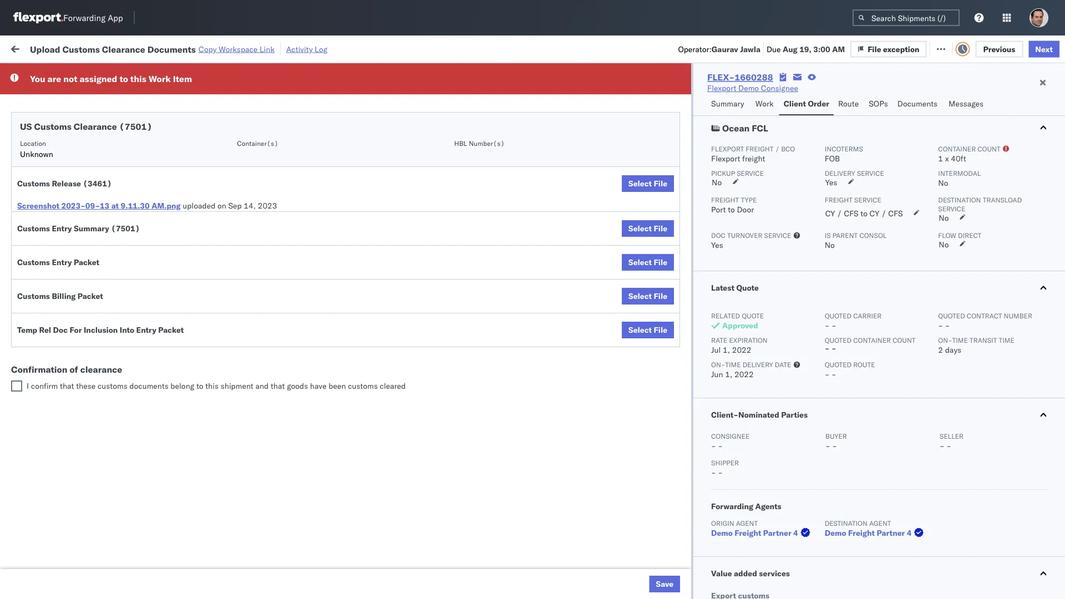 Task type: describe. For each thing, give the bounding box(es) containing it.
from down customs entry summary (7501)
[[82, 257, 98, 266]]

latest quote button
[[694, 271, 1066, 305]]

confirm pickup from los angeles, ca link for flex-1977428
[[26, 256, 158, 267]]

message (10)
[[149, 43, 199, 53]]

2 flex-2097290 from the top
[[651, 477, 708, 487]]

demu1232567 down door
[[728, 233, 784, 242]]

upload customs clearance documents button
[[26, 158, 164, 171]]

ocean lcl for honeywell
[[361, 208, 399, 218]]

documents button
[[894, 94, 945, 115]]

customs up location
[[34, 121, 72, 132]]

client-nominated parties button
[[694, 399, 1066, 432]]

from inside schedule pickup from los angeles international airport
[[86, 105, 103, 114]]

mar
[[242, 379, 256, 389]]

2:59 am est, mar 3, 2023
[[190, 379, 287, 389]]

ca for "confirm pickup from los angeles, ca" 'link' related to flex-1911408
[[147, 232, 158, 242]]

confirmation
[[11, 364, 67, 375]]

shipper
[[712, 459, 739, 467]]

2 vertical spatial flexport
[[712, 154, 741, 163]]

freight up "cy / cfs to cy / cfs"
[[825, 196, 853, 204]]

upload for upload customs clearance documents copy workspace link
[[30, 43, 60, 55]]

demo for destination agent
[[825, 528, 847, 538]]

2 vertical spatial entry
[[136, 325, 156, 335]]

select file button for customs entry packet
[[622, 254, 674, 271]]

integration test account - western digital
[[515, 111, 664, 120]]

feb down deadline button
[[241, 111, 255, 120]]

sep
[[228, 201, 242, 211]]

1 schedule from the top
[[26, 86, 58, 95]]

service down flexport freight / bco flexport freight
[[737, 169, 764, 177]]

entry for packet
[[52, 258, 72, 267]]

forwarding app link
[[13, 12, 123, 23]]

port
[[712, 205, 726, 215]]

2 3:30 pm est, feb 17, 2023 from the top
[[190, 135, 290, 145]]

blocked,
[[136, 69, 164, 77]]

est, down deadline button
[[222, 111, 239, 120]]

flexport for flexport freight / bco flexport freight
[[712, 145, 745, 153]]

unknown
[[20, 149, 53, 159]]

container for container count
[[939, 145, 977, 153]]

seller
[[940, 432, 964, 440]]

flexport demo consignee
[[708, 83, 799, 93]]

17, for ocean lcl
[[257, 86, 269, 96]]

messages
[[949, 99, 984, 109]]

4 for origin agent
[[794, 528, 799, 538]]

2 schedule delivery appointment from the top
[[26, 135, 137, 144]]

12:00 pm est, feb 25, 2023
[[190, 306, 295, 316]]

los down customs entry summary (7501)
[[100, 257, 113, 266]]

Search Work text field
[[693, 40, 814, 56]]

resize handle column header for workitem
[[170, 86, 183, 600]]

2 2097290 from the top
[[675, 477, 708, 487]]

2023 right 14,
[[258, 201, 277, 211]]

1 vertical spatial this
[[205, 381, 219, 391]]

confirm pickup from los angeles, ca for flex-1977428
[[26, 257, 158, 266]]

est, left mar
[[223, 379, 240, 389]]

2 honeywell from the left
[[515, 208, 551, 218]]

airport
[[73, 116, 97, 125]]

summary button
[[707, 94, 751, 115]]

progress
[[173, 69, 201, 77]]

destination for destination transload service
[[939, 196, 982, 204]]

rel
[[39, 325, 51, 335]]

demu1232567 left route
[[784, 355, 841, 364]]

2 that from the left
[[271, 381, 285, 391]]

est, up the 12:00 pm est, feb 25, 2023
[[223, 282, 240, 291]]

2 horizontal spatial time
[[999, 336, 1015, 344]]

2 2001714 from the top
[[675, 135, 708, 145]]

mbl/mawb numbers
[[805, 91, 872, 99]]

route
[[854, 361, 876, 369]]

you
[[30, 73, 45, 84]]

2 schedule pickup from los angeles, ca from the top
[[26, 330, 162, 340]]

origin
[[712, 519, 735, 528]]

on-time transit time 2 days
[[939, 336, 1015, 355]]

route
[[839, 99, 859, 109]]

select file button for customs release (3461)
[[622, 175, 674, 192]]

schedule delivery appointment link for 10:30 pm est, feb 21, 2023
[[26, 207, 137, 218]]

1 flex-2001714 from the top
[[651, 111, 708, 120]]

1 mabltest12345 from the top
[[805, 526, 867, 536]]

time for on-time delivery date
[[726, 361, 741, 369]]

los up 13
[[105, 183, 117, 193]]

quoted contract number - - rate expiration jul 1, 2022
[[712, 312, 1033, 355]]

operator: gaurav jawla
[[679, 44, 761, 54]]

2 mawb1234 from the top
[[805, 135, 848, 145]]

quoted for quoted carrier - -
[[825, 312, 852, 320]]

feb up 3:00 pm est, feb 20, 2023
[[241, 135, 255, 145]]

8 schedule from the top
[[26, 379, 58, 389]]

mode button
[[356, 88, 421, 99]]

3 flex-1911466 from the top
[[651, 404, 708, 414]]

3 bicu1234565, demu1232567 from the top
[[728, 404, 841, 413]]

2023 for confirm delivery button
[[271, 282, 290, 291]]

2 flex-2001714 from the top
[[651, 135, 708, 145]]

4 1911466 from the top
[[675, 428, 708, 438]]

select for customs entry summary (7501)
[[629, 224, 652, 233]]

pm for upload customs clearance documents
[[208, 160, 221, 169]]

3 schedule pickup from los angeles, ca button from the top
[[26, 378, 162, 391]]

2 flex-2060357 from the top
[[651, 526, 708, 536]]

from down the clearance
[[86, 379, 103, 389]]

1 2097290 from the top
[[675, 453, 708, 462]]

from up these
[[86, 354, 103, 364]]

(7501) for us customs clearance (7501)
[[119, 121, 152, 132]]

upload for upload customs clearance documents
[[26, 159, 51, 169]]

est, up 3:00 pm est, feb 20, 2023
[[222, 135, 239, 145]]

3 schedule pickup from los angeles, ca link from the top
[[26, 354, 162, 365]]

2 flex-1977428 from the top
[[651, 208, 708, 218]]

2 1911408 from the top
[[675, 282, 708, 291]]

added
[[734, 569, 758, 579]]

2023 up 3:00 pm est, feb 20, 2023
[[271, 135, 290, 145]]

no down pickup service
[[712, 178, 722, 187]]

select file for temp rel doc for inclusion into entry packet
[[629, 325, 668, 335]]

digital
[[641, 111, 664, 120]]

1 horizontal spatial work
[[149, 73, 171, 84]]

187
[[260, 43, 274, 53]]

next button
[[1029, 41, 1060, 57]]

destination for destination agent
[[825, 519, 868, 528]]

aug
[[783, 44, 798, 54]]

1 bookings test consignee from the left
[[438, 282, 526, 291]]

am for 2:59 am est, feb 17, 2023
[[208, 86, 221, 96]]

2 cy from the left
[[870, 209, 880, 218]]

expiration
[[730, 336, 768, 344]]

of inside button
[[74, 306, 81, 315]]

1 cy from the left
[[826, 209, 836, 218]]

file for customs release (3461)
[[654, 179, 668, 188]]

upload customs clearance documents
[[26, 159, 164, 169]]

jul
[[712, 345, 721, 355]]

activity log
[[286, 44, 328, 54]]

customs up the status
[[62, 43, 100, 55]]

2 customs from the left
[[348, 381, 378, 391]]

delivery inside button
[[83, 306, 111, 315]]

batch
[[1004, 43, 1026, 53]]

ocean for honeywell - test account
[[361, 208, 384, 218]]

count inside quoted container count - -
[[893, 336, 916, 344]]

4 bicu1234565, from the top
[[728, 428, 782, 438]]

flex-1660288
[[708, 72, 774, 83]]

1, inside 'quoted contract number - - rate expiration jul 1, 2022'
[[723, 345, 731, 355]]

intermodal no
[[939, 169, 982, 188]]

angeles
[[119, 105, 147, 114]]

1 -- from the top
[[805, 355, 814, 365]]

3 bicu1234565, from the top
[[728, 404, 782, 413]]

2 appointment from the top
[[91, 135, 137, 144]]

0 vertical spatial 3:00
[[814, 44, 831, 54]]

2 vertical spatial packet
[[158, 325, 184, 335]]

2 schedule delivery appointment link from the top
[[26, 134, 137, 145]]

3 resize handle column header from the left
[[342, 86, 356, 600]]

customs down screenshot
[[17, 224, 50, 233]]

1 vertical spatial doc
[[53, 325, 68, 335]]

contract
[[967, 312, 1003, 320]]

appointment for 2:59 am est, feb 17, 2023
[[91, 86, 137, 95]]

3 2060357 from the top
[[675, 550, 708, 560]]

: for snoozed
[[255, 69, 257, 77]]

1 horizontal spatial count
[[978, 145, 1001, 153]]

2 mabltest12345 from the top
[[805, 550, 867, 560]]

on- for on-time delivery date
[[712, 361, 726, 369]]

1 segu6076363 from the top
[[728, 501, 782, 511]]

ca for second "schedule pickup from los angeles, ca" link
[[152, 330, 162, 340]]

air for 3:00 pm est, feb 20, 2023
[[361, 160, 371, 169]]

shipment
[[221, 381, 254, 391]]

ocean for bookings test consignee
[[361, 282, 384, 291]]

est, left 20,
[[222, 160, 239, 169]]

no down flow
[[939, 240, 950, 250]]

4 schedule pickup from los angeles, ca link from the top
[[26, 378, 162, 389]]

value added services button
[[694, 557, 1066, 591]]

select file for customs entry packet
[[629, 258, 668, 267]]

pickup up the freight type port to door
[[712, 169, 736, 177]]

you are not assigned to this work item
[[30, 73, 192, 84]]

log
[[315, 44, 328, 54]]

flex id button
[[627, 88, 711, 99]]

(7501) for customs entry summary (7501)
[[111, 224, 140, 233]]

goods
[[287, 381, 308, 391]]

2 flex-1911466 from the top
[[651, 379, 708, 389]]

2:59 am est, feb 17, 2023
[[190, 86, 290, 96]]

mode
[[361, 91, 378, 99]]

resize handle column header for flex id
[[709, 86, 722, 600]]

1 horizontal spatial at
[[225, 43, 232, 53]]

demu1232567 down the date at the right bottom of the page
[[784, 379, 841, 389]]

resize handle column header for mode
[[419, 86, 432, 600]]

2 honeywell - test account from the left
[[515, 208, 606, 218]]

1 mawb1234 from the top
[[805, 111, 848, 120]]

est, down 3:00 am est, feb 25, 2023
[[227, 306, 244, 316]]

1 bicu1234565, from the top
[[728, 355, 782, 364]]

customs entry summary (7501)
[[17, 224, 140, 233]]

1977428 for confirm pickup from los angeles, ca
[[675, 257, 708, 267]]

los left into on the left
[[105, 330, 117, 340]]

2 1977428 from the top
[[675, 208, 708, 218]]

2 bookings test consignee from the left
[[515, 282, 603, 291]]

20,
[[257, 160, 269, 169]]

freight down origin agent at bottom
[[735, 528, 762, 538]]

service up service on the top of page
[[858, 169, 885, 177]]

to down service on the top of page
[[861, 209, 868, 218]]

customs down confirm delivery
[[17, 291, 50, 301]]

file for customs billing packet
[[654, 291, 668, 301]]

from down 09-
[[82, 232, 98, 242]]

2 2060357 from the top
[[675, 526, 708, 536]]

2 3:30 from the top
[[190, 135, 206, 145]]

2
[[939, 345, 944, 355]]

no right snoozed
[[260, 69, 269, 77]]

1 1911466 from the top
[[675, 355, 708, 365]]

value
[[712, 569, 733, 579]]

1 flex-1911408 from the top
[[651, 233, 708, 243]]

demo freight partner 4 link for destination agent
[[825, 528, 927, 539]]

est, down snoozed
[[223, 86, 240, 96]]

los down inclusion at the left bottom of page
[[105, 354, 117, 364]]

link
[[260, 44, 275, 54]]

client-nominated parties
[[712, 410, 808, 420]]

delivery down not
[[60, 86, 89, 95]]

workitem button
[[7, 88, 172, 99]]

los down 13
[[100, 232, 113, 242]]

5 schedule from the top
[[26, 208, 58, 218]]

summary inside button
[[712, 99, 745, 109]]

numbers for container numbers
[[728, 95, 755, 104]]

jawla
[[741, 44, 761, 54]]

21,
[[261, 208, 273, 218]]

flexport. image
[[13, 12, 63, 23]]

1 cfs from the left
[[845, 209, 859, 218]]

file for temp rel doc for inclusion into entry packet
[[654, 325, 668, 335]]

uploaded
[[183, 201, 216, 211]]

1 horizontal spatial on
[[276, 43, 285, 53]]

cleared
[[380, 381, 406, 391]]

1 bicu1234565, demu1232567 from the top
[[728, 355, 841, 364]]

2 horizontal spatial /
[[882, 209, 887, 218]]

import work button
[[89, 36, 144, 61]]

feb down the snoozed : no
[[242, 86, 255, 96]]

2 bookings from the left
[[515, 282, 547, 291]]

lcl for honeywell - test account
[[386, 208, 399, 218]]

0 horizontal spatial on
[[218, 201, 226, 211]]

upload proof of delivery button
[[26, 305, 111, 317]]

1 flex-1911466 from the top
[[651, 355, 708, 365]]

1 vertical spatial of
[[70, 364, 78, 375]]

6 schedule from the top
[[26, 330, 58, 340]]

container numbers button
[[722, 84, 788, 104]]

documents inside 'button'
[[898, 99, 938, 109]]

1 flxt00001977428a from the top
[[805, 184, 881, 194]]

1 horizontal spatial yes
[[826, 178, 838, 187]]

0 vertical spatial doc
[[712, 231, 726, 240]]

2150210 for 12:00 pm est, feb 25, 2023
[[675, 306, 708, 316]]

2 vertical spatial 17,
[[257, 135, 269, 145]]

origin agent
[[712, 519, 758, 528]]

cy / cfs to cy / cfs
[[826, 209, 903, 218]]

delivery up customs entry summary (7501)
[[60, 208, 89, 218]]

schedule inside schedule pickup from los angeles international airport
[[26, 105, 58, 114]]

clearance for us customs clearance (7501)
[[74, 121, 117, 132]]

4 flex-2060357 from the top
[[651, 575, 708, 585]]

1 vertical spatial 1,
[[726, 370, 733, 379]]

demo inside flexport demo consignee link
[[739, 83, 759, 93]]

schedule delivery appointment for 10:30 pm est, feb 21, 2023
[[26, 208, 137, 218]]

20
[[968, 404, 978, 414]]

filtered by:
[[11, 68, 51, 78]]

feb left 20,
[[241, 160, 255, 169]]

1 2001714 from the top
[[675, 111, 708, 120]]

1 vertical spatial freight
[[743, 154, 766, 163]]

2 flxt00001977428a from the top
[[805, 208, 881, 218]]

save
[[656, 580, 674, 589]]

1 3:30 from the top
[[190, 111, 206, 120]]

quoted container count - -
[[825, 336, 916, 353]]

delivery down fob
[[825, 169, 856, 177]]

4 bicu1234565, demu1232567 from the top
[[728, 428, 841, 438]]

am for 2:59 am est, mar 3, 2023
[[208, 379, 221, 389]]

2 flex-1911408 from the top
[[651, 282, 708, 291]]

confirm for flex-1911408
[[26, 232, 54, 242]]

file for customs entry summary (7501)
[[654, 224, 668, 233]]

0 vertical spatial freight
[[746, 145, 774, 153]]

flex-1977428 for schedule pickup from los angeles, ca
[[651, 184, 708, 194]]

related
[[712, 312, 741, 320]]

select file for customs entry summary (7501)
[[629, 224, 668, 233]]

not
[[63, 73, 77, 84]]

bco
[[782, 145, 796, 153]]

1 bookings from the left
[[438, 282, 470, 291]]

3 segu6076363 from the top
[[728, 550, 782, 560]]

10 resize handle column header from the left
[[1010, 86, 1024, 600]]

ocean fcl inside the ocean fcl button
[[723, 123, 769, 134]]

demu1232567 down parties at right bottom
[[784, 428, 841, 438]]

appointment for 10:30 pm est, feb 21, 2023
[[91, 208, 137, 218]]

2 cfs from the left
[[889, 209, 903, 218]]

services
[[760, 569, 790, 579]]

2 schedule pickup from los angeles, ca link from the top
[[26, 329, 162, 341]]

est, left 21,
[[227, 208, 244, 218]]

1988285
[[675, 86, 708, 96]]

seller - -
[[940, 432, 964, 451]]

1 flex-2060357 from the top
[[651, 502, 708, 511]]

no up flow
[[939, 213, 950, 223]]

resize handle column header for client name
[[496, 86, 509, 600]]

1 2060357 from the top
[[675, 502, 708, 511]]

4 segu6076363 from the top
[[728, 575, 782, 584]]

hbl number(s)
[[454, 139, 505, 147]]

confirm pickup from los angeles, ca link for flex-1911408
[[26, 232, 158, 243]]

2 segu6076363 from the top
[[728, 526, 782, 535]]

1 vertical spatial summary
[[74, 224, 109, 233]]

deadline button
[[184, 88, 303, 99]]

pickup for "confirm pickup from los angeles, ca" 'link' related to flex-1911408
[[56, 232, 80, 242]]

2 1911466 from the top
[[675, 379, 708, 389]]

agent for origin agent
[[736, 519, 758, 528]]

2 -- from the top
[[805, 404, 814, 414]]

1 honeywell - test account from the left
[[438, 208, 529, 218]]

: for status
[[80, 69, 82, 77]]

pm for upload proof of delivery
[[213, 306, 225, 316]]

3:00 am est, feb 25, 2023
[[190, 282, 290, 291]]

buyer
[[826, 432, 848, 440]]

ocean for otter products - test account
[[361, 86, 384, 96]]

quoted route - -
[[825, 361, 876, 379]]

integration for 12:00 pm est, feb 25, 2023
[[515, 306, 553, 316]]

upload proof of delivery
[[26, 306, 111, 315]]

confirm for flex-1977428
[[26, 257, 54, 266]]

feb down 3:00 am est, feb 25, 2023
[[246, 306, 260, 316]]

from up 09-
[[86, 183, 103, 193]]

to right for on the top
[[120, 73, 128, 84]]

fcl for bicu1234565, demu1232567
[[386, 379, 400, 389]]

freight inside the freight type port to door
[[712, 196, 740, 204]]

feb left 21,
[[246, 208, 260, 218]]

service right turnover
[[765, 231, 792, 240]]

1977428 for schedule pickup from los angeles, ca
[[675, 184, 708, 194]]

date
[[775, 361, 792, 369]]

1 1911408 from the top
[[675, 233, 708, 243]]

schedule delivery appointment for 2:59 am est, feb 17, 2023
[[26, 86, 137, 95]]

4 2060357 from the top
[[675, 575, 708, 585]]

Search Shipments (/) text field
[[853, 9, 960, 26]]



Task type: locate. For each thing, give the bounding box(es) containing it.
2 select from the top
[[629, 224, 652, 233]]

1 flex-1977428 from the top
[[651, 184, 708, 194]]

1 schedule pickup from los angeles, ca from the top
[[26, 183, 162, 193]]

2 bicu1234565, from the top
[[728, 379, 782, 389]]

partner for origin agent
[[764, 528, 792, 538]]

pickup
[[60, 105, 84, 114], [712, 169, 736, 177], [60, 183, 84, 193], [56, 232, 80, 242], [56, 257, 80, 266], [60, 330, 84, 340], [60, 354, 84, 364], [60, 379, 84, 389]]

1 partner from the left
[[764, 528, 792, 538]]

0 vertical spatial 2:59
[[190, 86, 206, 96]]

direct
[[959, 231, 982, 240]]

fcl inside button
[[752, 123, 769, 134]]

2 select file from the top
[[629, 224, 668, 233]]

los down the clearance
[[105, 379, 117, 389]]

pickup up 2023- at the top left of page
[[60, 183, 84, 193]]

my
[[11, 40, 29, 56]]

2 ocean lcl from the top
[[361, 208, 399, 218]]

2:59 for 2:59 am est, feb 17, 2023
[[190, 86, 206, 96]]

1 vertical spatial work
[[149, 73, 171, 84]]

3:00 up uploaded
[[190, 160, 206, 169]]

0 horizontal spatial client
[[438, 91, 456, 99]]

schedule delivery appointment down not
[[26, 86, 137, 95]]

schedule delivery appointment up customs entry summary (7501)
[[26, 208, 137, 218]]

2 2150210 from the top
[[675, 306, 708, 316]]

from right for
[[86, 330, 103, 340]]

0 vertical spatial confirm pickup from los angeles, ca button
[[26, 232, 158, 244]]

i
[[27, 381, 29, 391]]

air
[[361, 111, 371, 120], [361, 160, 371, 169], [361, 306, 371, 316]]

1 vertical spatial 3:30
[[190, 135, 206, 145]]

pickup for fourth "schedule pickup from los angeles, ca" link from the top of the page
[[60, 379, 84, 389]]

container inside button
[[728, 86, 757, 95]]

feb up the 12:00 pm est, feb 25, 2023
[[242, 282, 255, 291]]

confirm
[[26, 232, 54, 242], [26, 257, 54, 266], [26, 281, 54, 291]]

2 schedule delivery appointment button from the top
[[26, 134, 137, 146]]

flex-1977428
[[651, 184, 708, 194], [651, 208, 708, 218], [651, 257, 708, 267]]

3 1911466 from the top
[[675, 404, 708, 414]]

by:
[[40, 68, 51, 78]]

schedule delivery appointment link down not
[[26, 85, 137, 96]]

ca for first "schedule pickup from los angeles, ca" link from the top of the page
[[152, 183, 162, 193]]

2150210
[[675, 160, 708, 169], [675, 306, 708, 316]]

resize handle column header for deadline
[[301, 86, 314, 600]]

flexport freight / bco flexport freight
[[712, 145, 796, 163]]

1 maeu1234567 from the top
[[728, 184, 784, 193]]

los left angeles
[[105, 105, 117, 114]]

1 vertical spatial entry
[[52, 258, 72, 267]]

delivery up temp rel doc for inclusion into entry packet
[[83, 306, 111, 315]]

2023 right 3, on the left bottom of page
[[267, 379, 287, 389]]

1 vertical spatial air
[[361, 160, 371, 169]]

1 horizontal spatial partner
[[877, 528, 906, 538]]

2023 for schedule delivery appointment button corresponding to 10:30 pm est, feb 21, 2023
[[275, 208, 295, 218]]

select for customs entry packet
[[629, 258, 652, 267]]

3 select file button from the top
[[622, 254, 674, 271]]

1 2:59 from the top
[[190, 86, 206, 96]]

ag
[[547, 160, 557, 169], [624, 160, 634, 169], [547, 306, 557, 316], [624, 306, 634, 316]]

latest quote
[[712, 283, 759, 293]]

at left risk
[[225, 43, 232, 53]]

1 vertical spatial (7501)
[[111, 224, 140, 233]]

mawb1234 down order
[[805, 111, 848, 120]]

2 vertical spatial flex-1977428
[[651, 257, 708, 267]]

1 vertical spatial confirm pickup from los angeles, ca link
[[26, 256, 158, 267]]

09-
[[85, 201, 100, 211]]

0 vertical spatial 1911408
[[675, 233, 708, 243]]

2 vertical spatial 1977428
[[675, 257, 708, 267]]

2 bicu1234565, demu1232567 from the top
[[728, 379, 841, 389]]

4 for destination agent
[[907, 528, 912, 538]]

2 vertical spatial upload
[[26, 306, 51, 315]]

1 vertical spatial maeu1234567
[[728, 208, 784, 218]]

customs inside upload customs clearance documents link
[[53, 159, 84, 169]]

2 partner from the left
[[877, 528, 906, 538]]

1 vertical spatial flex-1911408
[[651, 282, 708, 291]]

2023 for upload proof of delivery button
[[275, 306, 295, 316]]

action
[[1028, 43, 1052, 53]]

2 maeu1234567 from the top
[[728, 208, 784, 218]]

consignee inside 'button'
[[515, 91, 547, 99]]

select file for customs release (3461)
[[629, 179, 668, 188]]

0 vertical spatial flxt00001977428a
[[805, 184, 881, 194]]

time up days
[[953, 336, 969, 344]]

1 vertical spatial flex-2150210
[[651, 306, 708, 316]]

otter for otter products - test account
[[438, 86, 456, 96]]

numbers inside button
[[845, 91, 872, 99]]

clearance inside button
[[86, 159, 122, 169]]

no inside is parent consol no
[[825, 240, 835, 250]]

to
[[120, 73, 128, 84], [728, 205, 735, 215], [861, 209, 868, 218], [196, 381, 203, 391]]

3 confirm from the top
[[26, 281, 54, 291]]

0 horizontal spatial that
[[60, 381, 74, 391]]

quoted inside quoted route - -
[[825, 361, 852, 369]]

at right 13
[[111, 201, 119, 211]]

numbers for mbl/mawb numbers
[[845, 91, 872, 99]]

pm for schedule pickup from los angeles international airport
[[208, 111, 221, 120]]

17, for air
[[257, 111, 269, 120]]

no down is
[[825, 240, 835, 250]]

1 vertical spatial 3:30 pm est, feb 17, 2023
[[190, 135, 290, 145]]

pickup for "confirm pickup from los angeles, ca" 'link' for flex-1977428
[[56, 257, 80, 266]]

upload up by:
[[30, 43, 60, 55]]

ca for "confirm pickup from los angeles, ca" 'link' for flex-1977428
[[147, 257, 158, 266]]

25, for 3:00 am est, feb 25, 2023
[[257, 282, 269, 291]]

1 schedule delivery appointment button from the top
[[26, 85, 137, 97]]

3:00 up 12:00
[[190, 282, 206, 291]]

resize handle column header for container numbers
[[786, 86, 799, 600]]

1 honeywell from the left
[[438, 208, 475, 218]]

resize handle column header
[[170, 86, 183, 600], [301, 86, 314, 600], [342, 86, 356, 600], [419, 86, 432, 600], [496, 86, 509, 600], [614, 86, 627, 600], [709, 86, 722, 600], [786, 86, 799, 600], [933, 86, 947, 600], [1010, 86, 1024, 600], [1046, 86, 1059, 600]]

2 air from the top
[[361, 160, 371, 169]]

pickup for second "schedule pickup from los angeles, ca" link from the bottom of the page
[[60, 354, 84, 364]]

2060357 left forwarding agents
[[675, 502, 708, 511]]

17, up container(s)
[[257, 111, 269, 120]]

1 that from the left
[[60, 381, 74, 391]]

flxt00001977428a down freight service
[[805, 208, 881, 218]]

schedule pickup from los angeles, ca
[[26, 183, 162, 193], [26, 330, 162, 340], [26, 354, 162, 364], [26, 379, 162, 389]]

schedule delivery appointment button for 10:30 pm est, feb 21, 2023
[[26, 207, 137, 220]]

assigned
[[80, 73, 117, 84]]

schedule delivery appointment button down us customs clearance (7501) on the left top of page
[[26, 134, 137, 146]]

2 vertical spatial schedule delivery appointment button
[[26, 207, 137, 220]]

1 vertical spatial 2022
[[735, 370, 754, 379]]

sops
[[869, 99, 889, 109]]

doc
[[712, 231, 726, 240], [53, 325, 68, 335]]

integration test account - on ag
[[438, 160, 557, 169], [515, 160, 634, 169], [438, 306, 557, 316], [515, 306, 634, 316]]

2023 down 3:00 am est, feb 25, 2023
[[275, 306, 295, 316]]

2 confirm pickup from los angeles, ca from the top
[[26, 257, 158, 266]]

0 vertical spatial on
[[276, 43, 285, 53]]

2097290 left shipper
[[675, 453, 708, 462]]

schedule up international
[[26, 105, 58, 114]]

0 vertical spatial entry
[[52, 224, 72, 233]]

agent down forwarding agents
[[736, 519, 758, 528]]

flxt00001977428a up freight service
[[805, 184, 881, 194]]

4 flex-1911466 from the top
[[651, 428, 708, 438]]

schedule pickup from los angeles, ca for maeu1234567 schedule pickup from los angeles, ca button
[[26, 183, 162, 193]]

0 vertical spatial 25,
[[257, 282, 269, 291]]

7 schedule from the top
[[26, 354, 58, 364]]

2022 inside 'quoted contract number - - rate expiration jul 1, 2022'
[[733, 345, 752, 355]]

17, down the snoozed : no
[[257, 86, 269, 96]]

0 horizontal spatial doc
[[53, 325, 68, 335]]

quoted left route
[[825, 361, 852, 369]]

1 otter from the left
[[438, 86, 456, 96]]

0 vertical spatial of
[[74, 306, 81, 315]]

2 horizontal spatial demo
[[825, 528, 847, 538]]

demo freight partner 4 for destination
[[825, 528, 912, 538]]

017482927423 for 3:00 pm est, feb 20, 2023
[[805, 160, 862, 169]]

1 horizontal spatial numbers
[[845, 91, 872, 99]]

temp
[[17, 325, 37, 335]]

agent for destination agent
[[870, 519, 892, 528]]

batch action
[[1004, 43, 1052, 53]]

1 horizontal spatial /
[[838, 209, 843, 218]]

ocean
[[361, 86, 384, 96], [723, 123, 750, 134], [361, 208, 384, 218], [361, 282, 384, 291], [361, 379, 384, 389]]

0 vertical spatial schedule pickup from los angeles, ca button
[[26, 183, 162, 195]]

flex-2097290 left shipper
[[651, 453, 708, 462]]

freight
[[712, 196, 740, 204], [825, 196, 853, 204], [735, 528, 762, 538], [849, 528, 875, 538]]

client name
[[438, 91, 475, 99]]

0 horizontal spatial summary
[[74, 224, 109, 233]]

door
[[737, 205, 755, 215]]

flex-1911466 left client-
[[651, 404, 708, 414]]

client order
[[784, 99, 830, 109]]

2023 for schedule pickup from los angeles international airport button
[[271, 111, 290, 120]]

status
[[60, 69, 80, 77]]

(7501)
[[119, 121, 152, 132], [111, 224, 140, 233]]

2 4 from the left
[[907, 528, 912, 538]]

flexport inside flexport demo consignee link
[[708, 83, 737, 93]]

1 vertical spatial 1911408
[[675, 282, 708, 291]]

schedule up screenshot
[[26, 183, 58, 193]]

ca for second "schedule pickup from los angeles, ca" link from the bottom of the page
[[152, 354, 162, 364]]

11 resize handle column header from the left
[[1046, 86, 1059, 600]]

ca
[[152, 183, 162, 193], [147, 232, 158, 242], [147, 257, 158, 266], [152, 330, 162, 340], [152, 354, 162, 364], [152, 379, 162, 389]]

count
[[978, 145, 1001, 153], [893, 336, 916, 344]]

1 3:30 pm est, feb 17, 2023 from the top
[[190, 111, 290, 120]]

flex-1911466 down flex-1919147
[[651, 355, 708, 365]]

us
[[20, 121, 32, 132]]

on- for on-time transit time 2 days
[[939, 336, 953, 344]]

3:30 pm est, feb 17, 2023 up 3:00 pm est, feb 20, 2023
[[190, 135, 290, 145]]

forwarding up origin agent at bottom
[[712, 502, 754, 512]]

confirm pickup from los angeles, ca for flex-1911408
[[26, 232, 158, 242]]

1 vertical spatial confirm pickup from los angeles, ca button
[[26, 256, 158, 268]]

mawb1234 up fob
[[805, 135, 848, 145]]

1 horizontal spatial otter
[[515, 86, 533, 96]]

0 horizontal spatial yes
[[712, 240, 724, 250]]

0 vertical spatial packet
[[74, 258, 99, 267]]

2023 for schedule delivery appointment button for 2:59 am est, feb 17, 2023
[[271, 86, 290, 96]]

demo freight partner 4 down origin agent at bottom
[[712, 528, 799, 538]]

2 2:59 from the top
[[190, 379, 206, 389]]

demo freight partner 4 for origin
[[712, 528, 799, 538]]

ocean fcl for demu1232567
[[361, 282, 400, 291]]

quote
[[742, 312, 764, 320]]

integration for 3:30 pm est, feb 17, 2023
[[515, 111, 553, 120]]

schedule delivery appointment link up customs entry summary (7501)
[[26, 207, 137, 218]]

resize handle column header for mbl/mawb numbers
[[933, 86, 947, 600]]

quoted inside 'quoted contract number - - rate expiration jul 1, 2022'
[[939, 312, 966, 320]]

1 vertical spatial 2150210
[[675, 306, 708, 316]]

demo
[[739, 83, 759, 93], [712, 528, 733, 538], [825, 528, 847, 538]]

1 air from the top
[[361, 111, 371, 120]]

operator:
[[679, 44, 712, 54]]

0 vertical spatial upload
[[30, 43, 60, 55]]

freight left bco
[[746, 145, 774, 153]]

billing
[[52, 291, 76, 301]]

2 vertical spatial schedule pickup from los angeles, ca button
[[26, 378, 162, 391]]

my work
[[11, 40, 60, 56]]

3 schedule delivery appointment button from the top
[[26, 207, 137, 220]]

3 schedule delivery appointment from the top
[[26, 208, 137, 218]]

demo freight partner 4 link for origin agent
[[712, 528, 813, 539]]

0 vertical spatial 3:30 pm est, feb 17, 2023
[[190, 111, 290, 120]]

app
[[108, 12, 123, 23]]

delivery inside button
[[56, 281, 84, 291]]

that
[[60, 381, 74, 391], [271, 381, 285, 391]]

packet right into on the left
[[158, 325, 184, 335]]

ca for fourth "schedule pickup from los angeles, ca" link from the top of the page
[[152, 379, 162, 389]]

pickup up confirm delivery
[[56, 257, 80, 266]]

1911466 left consignee - -
[[675, 428, 708, 438]]

1 4 from the left
[[794, 528, 799, 538]]

freight service
[[825, 196, 882, 204]]

client left name
[[438, 91, 456, 99]]

confirm delivery link
[[26, 281, 84, 292]]

numbers inside container numbers
[[728, 95, 755, 104]]

2 vertical spatial air
[[361, 306, 371, 316]]

pickup inside schedule pickup from los angeles international airport
[[60, 105, 84, 114]]

1 select file from the top
[[629, 179, 668, 188]]

0 vertical spatial 1,
[[723, 345, 731, 355]]

1 vertical spatial ocean lcl
[[361, 208, 399, 218]]

client for client name
[[438, 91, 456, 99]]

no inside intermodal no
[[939, 178, 949, 188]]

pickup for second "schedule pickup from los angeles, ca" link
[[60, 330, 84, 340]]

schedule pickup from los angeles international airport
[[26, 105, 147, 125]]

customs up screenshot
[[17, 179, 50, 188]]

quoted for quoted container count - -
[[825, 336, 852, 344]]

otter for otter products, llc
[[515, 86, 533, 96]]

flex-2150210 for 12:00 pm est, feb 25, 2023
[[651, 306, 708, 316]]

flex-2150210
[[651, 160, 708, 169], [651, 306, 708, 316]]

0 vertical spatial appointment
[[91, 86, 137, 95]]

0 vertical spatial flex-2150210
[[651, 160, 708, 169]]

ocean inside button
[[723, 123, 750, 134]]

1 vertical spatial schedule delivery appointment link
[[26, 134, 137, 145]]

017482927423 for 12:00 pm est, feb 25, 2023
[[805, 306, 862, 316]]

lcl for otter products - test account
[[386, 86, 399, 96]]

air for 12:00 pm est, feb 25, 2023
[[361, 306, 371, 316]]

that down confirmation of clearance
[[60, 381, 74, 391]]

1 017482927423 from the top
[[805, 160, 862, 169]]

select for customs release (3461)
[[629, 179, 652, 188]]

4 schedule pickup from los angeles, ca from the top
[[26, 379, 162, 389]]

select file button for temp rel doc for inclusion into entry packet
[[622, 322, 674, 339]]

pm down deadline
[[208, 111, 221, 120]]

1 confirm pickup from los angeles, ca from the top
[[26, 232, 158, 242]]

1 vertical spatial flex-1977428
[[651, 208, 708, 218]]

flex-2060357
[[651, 502, 708, 511], [651, 526, 708, 536], [651, 550, 708, 560], [651, 575, 708, 585]]

3 select file from the top
[[629, 258, 668, 267]]

service up flow
[[939, 205, 966, 213]]

bookings
[[438, 282, 470, 291], [515, 282, 547, 291]]

1 vertical spatial clearance
[[74, 121, 117, 132]]

documents for upload customs clearance documents
[[124, 159, 164, 169]]

4 schedule from the top
[[26, 183, 58, 193]]

to inside the freight type port to door
[[728, 205, 735, 215]]

destination agent
[[825, 519, 892, 528]]

schedule down you
[[26, 86, 58, 95]]

mabltest12345
[[805, 526, 867, 536], [805, 550, 867, 560]]

flxt00001977428a
[[805, 184, 881, 194], [805, 208, 881, 218]]

pm
[[208, 111, 221, 120], [208, 135, 221, 145], [208, 160, 221, 169], [213, 208, 225, 218], [213, 306, 225, 316]]

confirm pickup from los angeles, ca button for flex-1911408
[[26, 232, 158, 244]]

fob
[[825, 154, 841, 163]]

2150210 up "1919147"
[[675, 306, 708, 316]]

0 horizontal spatial customs
[[98, 381, 128, 391]]

maeu1234567
[[728, 184, 784, 193], [728, 208, 784, 218]]

schedule delivery appointment link
[[26, 85, 137, 96], [26, 134, 137, 145], [26, 207, 137, 218]]

schedule pickup from los angeles, ca for bicu1234565, demu1232567's schedule pickup from los angeles, ca button
[[26, 354, 162, 364]]

container for container numbers
[[728, 86, 757, 95]]

clearance for upload customs clearance documents copy workspace link
[[102, 43, 145, 55]]

2 vertical spatial schedule delivery appointment
[[26, 208, 137, 218]]

2 confirm pickup from los angeles, ca button from the top
[[26, 256, 158, 268]]

schedule pickup from los angeles, ca up these
[[26, 354, 162, 364]]

pm for schedule delivery appointment
[[213, 208, 225, 218]]

copy
[[199, 44, 217, 54]]

on right 'link'
[[276, 43, 285, 53]]

0 vertical spatial flex-2097290
[[651, 453, 708, 462]]

0 horizontal spatial 4
[[794, 528, 799, 538]]

jun 1, 2022
[[712, 370, 754, 379]]

3 flex-2060357 from the top
[[651, 550, 708, 560]]

am for 3:00 am est, feb 25, 2023
[[208, 282, 221, 291]]

0 horizontal spatial otter
[[438, 86, 456, 96]]

1 resize handle column header from the left
[[170, 86, 183, 600]]

freight down destination agent
[[849, 528, 875, 538]]

schedule pickup from los angeles international airport link
[[26, 104, 169, 126]]

0 horizontal spatial at
[[111, 201, 119, 211]]

1 horizontal spatial demo
[[739, 83, 759, 93]]

2 vertical spatial confirm
[[26, 281, 54, 291]]

1 vertical spatial upload
[[26, 159, 51, 169]]

1 horizontal spatial doc
[[712, 231, 726, 240]]

otter left products,
[[515, 86, 533, 96]]

previous button
[[976, 41, 1024, 57]]

forwarding inside forwarding app link
[[63, 12, 106, 23]]

quoted for quoted route - -
[[825, 361, 852, 369]]

None checkbox
[[11, 381, 22, 392]]

ready
[[84, 69, 104, 77]]

0 vertical spatial fcl
[[752, 123, 769, 134]]

latest
[[712, 283, 735, 293]]

snoozed : no
[[230, 69, 269, 77]]

pm left sep
[[213, 208, 225, 218]]

2 017482927423 from the top
[[805, 306, 862, 316]]

schedule delivery appointment button up customs entry summary (7501)
[[26, 207, 137, 220]]

1 horizontal spatial 4
[[907, 528, 912, 538]]

1 vertical spatial ocean fcl
[[361, 282, 400, 291]]

yes down doc turnover service
[[712, 240, 724, 250]]

0 vertical spatial 2097290
[[675, 453, 708, 462]]

is parent consol no
[[825, 231, 887, 250]]

schedule delivery appointment link down us customs clearance (7501) on the left top of page
[[26, 134, 137, 145]]

25, for 12:00 pm est, feb 25, 2023
[[261, 306, 273, 316]]

confirm inside button
[[26, 281, 54, 291]]

air for 3:30 pm est, feb 17, 2023
[[361, 111, 371, 120]]

time right transit
[[999, 336, 1015, 344]]

agents
[[756, 502, 782, 512]]

1 schedule pickup from los angeles, ca link from the top
[[26, 183, 162, 194]]

delivery down us customs clearance (7501) on the left top of page
[[60, 135, 89, 144]]

1 schedule delivery appointment from the top
[[26, 86, 137, 95]]

ocean lcl
[[361, 86, 399, 96], [361, 208, 399, 218]]

2 : from the left
[[255, 69, 257, 77]]

2 horizontal spatial work
[[756, 99, 774, 109]]

10:30
[[190, 208, 211, 218]]

pm up uploaded
[[208, 160, 221, 169]]

pm right 12:00
[[213, 306, 225, 316]]

1 vertical spatial --
[[805, 404, 814, 414]]

documents up the in
[[148, 43, 196, 55]]

/ inside flexport freight / bco flexport freight
[[776, 145, 780, 153]]

packet for customs billing packet
[[78, 291, 103, 301]]

6 resize handle column header from the left
[[614, 86, 627, 600]]

quoted inside quoted container count - -
[[825, 336, 852, 344]]

time
[[953, 336, 969, 344], [999, 336, 1015, 344], [726, 361, 741, 369]]

flex-1977428 for confirm pickup from los angeles, ca
[[651, 257, 708, 267]]

ocean fcl for bicu1234565, demu1232567
[[361, 379, 400, 389]]

: right not
[[80, 69, 82, 77]]

customs release (3461)
[[17, 179, 112, 188]]

4 select file from the top
[[629, 291, 668, 301]]

0 horizontal spatial this
[[130, 73, 146, 84]]

otter products - test account
[[438, 86, 545, 96]]

4 select file button from the top
[[622, 288, 674, 305]]

0 horizontal spatial demo freight partner 4
[[712, 528, 799, 538]]

0 horizontal spatial /
[[776, 145, 780, 153]]

1 horizontal spatial customs
[[348, 381, 378, 391]]

to right belong
[[196, 381, 203, 391]]

0 vertical spatial on-
[[939, 336, 953, 344]]

forwarding for forwarding app
[[63, 12, 106, 23]]

demo freight partner 4 link down agents
[[712, 528, 813, 539]]

2 vertical spatial fcl
[[386, 379, 400, 389]]

3 flex-1977428 from the top
[[651, 257, 708, 267]]

pm up 3:00 pm est, feb 20, 2023
[[208, 135, 221, 145]]

1 flex-2097290 from the top
[[651, 453, 708, 462]]

2 lcl from the top
[[386, 208, 399, 218]]

0 horizontal spatial cfs
[[845, 209, 859, 218]]

schedule pickup from los angeles, ca link down the clearance
[[26, 378, 162, 389]]

1 demo freight partner 4 from the left
[[712, 528, 799, 538]]

service inside destination transload service
[[939, 205, 966, 213]]

3 schedule from the top
[[26, 135, 58, 144]]

mbl/mawb
[[805, 91, 843, 99]]

select for customs billing packet
[[629, 291, 652, 301]]

from
[[86, 105, 103, 114], [86, 183, 103, 193], [82, 232, 98, 242], [82, 257, 98, 266], [86, 330, 103, 340], [86, 354, 103, 364], [86, 379, 103, 389]]

0 horizontal spatial partner
[[764, 528, 792, 538]]

service
[[737, 169, 764, 177], [858, 169, 885, 177], [939, 205, 966, 213], [765, 231, 792, 240]]

3 air from the top
[[361, 306, 371, 316]]

8 resize handle column header from the left
[[786, 86, 799, 600]]

1 customs from the left
[[98, 381, 128, 391]]

approved
[[723, 321, 759, 331]]

schedule pickup from los angeles international airport button
[[26, 104, 169, 127]]

1 vertical spatial 2001714
[[675, 135, 708, 145]]

0 horizontal spatial agent
[[736, 519, 758, 528]]

from up the airport
[[86, 105, 103, 114]]

17, up 20,
[[257, 135, 269, 145]]

demo for origin agent
[[712, 528, 733, 538]]

2023 up the 12:00 pm est, feb 25, 2023
[[271, 282, 290, 291]]

container numbers
[[728, 86, 757, 104]]

flex-2001714 down digital
[[651, 135, 708, 145]]

summary down flex-1660288 link
[[712, 99, 745, 109]]

1 horizontal spatial cfs
[[889, 209, 903, 218]]

1 horizontal spatial honeywell
[[515, 208, 551, 218]]

1, right the jul at the right of the page
[[723, 345, 731, 355]]

0 vertical spatial mabltest12345
[[805, 526, 867, 536]]

2022 down expiration
[[733, 345, 752, 355]]

0 horizontal spatial work
[[121, 43, 140, 53]]

0 vertical spatial air
[[361, 111, 371, 120]]

that right and
[[271, 381, 285, 391]]

cy down service on the top of page
[[870, 209, 880, 218]]

1 vertical spatial 017482927423
[[805, 306, 862, 316]]

pickup for first "schedule pickup from los angeles, ca" link from the top of the page
[[60, 183, 84, 193]]

2 agent from the left
[[870, 519, 892, 528]]

confirm pickup from los angeles, ca button down customs entry summary (7501)
[[26, 256, 158, 268]]

schedule pickup from los angeles, ca down the clearance
[[26, 379, 162, 389]]

1 horizontal spatial cy
[[870, 209, 880, 218]]

entry for summary
[[52, 224, 72, 233]]

activity log button
[[286, 42, 328, 56]]

5 resize handle column header from the left
[[496, 86, 509, 600]]

flex-1988285 button
[[633, 84, 711, 99], [633, 84, 711, 99]]

1 select from the top
[[629, 179, 652, 188]]

quoted carrier - -
[[825, 312, 882, 331]]

1 horizontal spatial bookings
[[515, 282, 547, 291]]

1 vertical spatial flxt00001977428a
[[805, 208, 881, 218]]

0 vertical spatial schedule delivery appointment
[[26, 86, 137, 95]]

25,
[[257, 282, 269, 291], [261, 306, 273, 316]]

0 vertical spatial schedule delivery appointment button
[[26, 85, 137, 97]]

flexport for flexport demo consignee
[[708, 83, 737, 93]]

forwarding for forwarding agents
[[712, 502, 754, 512]]

2 vertical spatial work
[[756, 99, 774, 109]]

3 schedule pickup from los angeles, ca from the top
[[26, 354, 162, 364]]

1 confirm pickup from los angeles, ca link from the top
[[26, 232, 158, 243]]

customs up confirm delivery
[[17, 258, 50, 267]]

demu1232567 up buyer
[[784, 404, 841, 413]]

maeu1234567 down type
[[728, 208, 784, 218]]

test 20 wi team assignment
[[952, 404, 1049, 414]]

destination inside destination transload service
[[939, 196, 982, 204]]

on- inside on-time transit time 2 days
[[939, 336, 953, 344]]

schedule pickup from los angeles, ca button down the clearance
[[26, 378, 162, 391]]

llc
[[571, 86, 585, 96]]

pickup up the airport
[[60, 105, 84, 114]]

1 vertical spatial schedule pickup from los angeles, ca button
[[26, 354, 162, 366]]

1 lcl from the top
[[386, 86, 399, 96]]

0 vertical spatial this
[[130, 73, 146, 84]]

schedule delivery appointment link for 2:59 am est, feb 17, 2023
[[26, 85, 137, 96]]

honeywell - test account
[[438, 208, 529, 218], [515, 208, 606, 218]]

0 vertical spatial 2022
[[733, 345, 752, 355]]

demu1232567 up "quote"
[[728, 281, 784, 291]]

in
[[165, 69, 171, 77]]

container
[[728, 86, 757, 95], [939, 145, 977, 153]]

this right for on the top
[[130, 73, 146, 84]]

0 vertical spatial flex-1911408
[[651, 233, 708, 243]]

2 vertical spatial ocean fcl
[[361, 379, 400, 389]]

schedule pickup from los angeles, ca button for maeu1234567
[[26, 183, 162, 195]]

on- up 2
[[939, 336, 953, 344]]

quoted inside quoted carrier - -
[[825, 312, 852, 320]]

quoted for quoted contract number - - rate expiration jul 1, 2022
[[939, 312, 966, 320]]

los inside schedule pickup from los angeles international airport
[[105, 105, 117, 114]]

workspace
[[219, 44, 258, 54]]

upload for upload proof of delivery
[[26, 306, 51, 315]]

9 resize handle column header from the left
[[933, 86, 947, 600]]

0 vertical spatial 2150210
[[675, 160, 708, 169]]

documents inside button
[[124, 159, 164, 169]]



Task type: vqa. For each thing, say whether or not it's contained in the screenshot.


